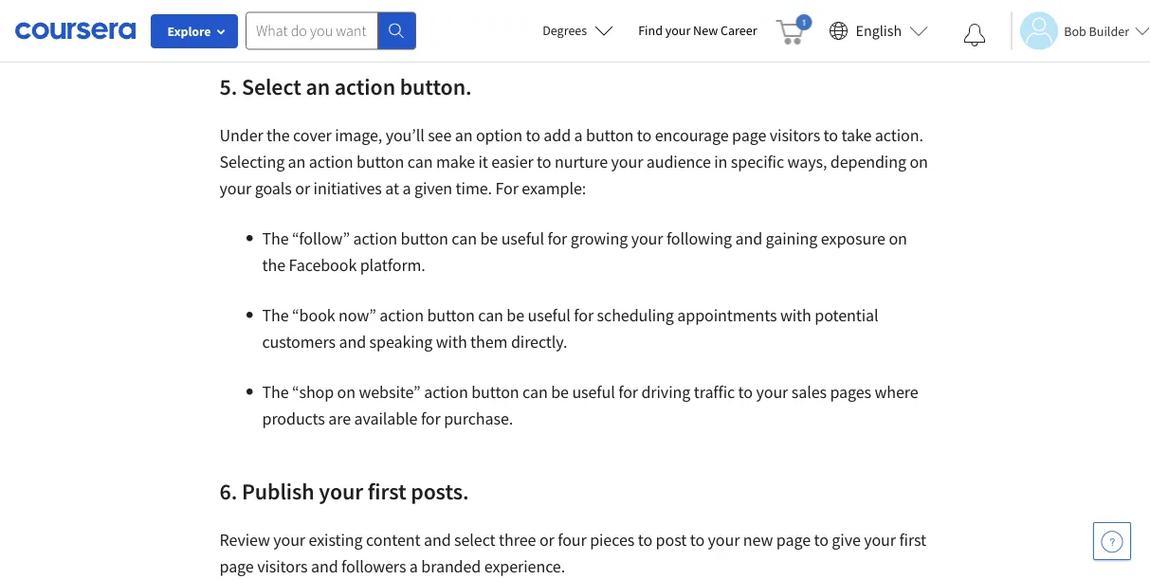 Task type: vqa. For each thing, say whether or not it's contained in the screenshot.
The associated with The "shop on website" action button can be useful for driving traffic to your sales pages where products are available for purchase.
yes



Task type: locate. For each thing, give the bounding box(es) containing it.
1 vertical spatial useful
[[528, 305, 571, 326]]

2 vertical spatial a
[[409, 556, 418, 577]]

button up platform.
[[401, 228, 448, 249]]

bob builder
[[1064, 22, 1129, 39]]

be inside the "follow" action button can be useful for growing your following and gaining exposure on the facebook platform.
[[480, 228, 498, 249]]

sales
[[791, 382, 827, 403]]

the inside the "follow" action button can be useful for growing your following and gaining exposure on the facebook platform.
[[262, 255, 285, 276]]

2 horizontal spatial be
[[551, 382, 569, 403]]

a right add
[[574, 125, 583, 146]]

be up directly.
[[507, 305, 524, 326]]

the
[[267, 125, 290, 146], [262, 255, 285, 276]]

0 vertical spatial page
[[732, 125, 766, 146]]

"book
[[292, 305, 335, 326]]

english
[[856, 21, 902, 40]]

1 horizontal spatial first
[[899, 530, 926, 551]]

2 horizontal spatial page
[[776, 530, 811, 551]]

are
[[328, 408, 351, 430]]

with left them
[[436, 331, 467, 353]]

or right goals
[[295, 178, 310, 199]]

on right exposure
[[889, 228, 907, 249]]

first inside review your existing content and select three or four pieces to post to your new page to give your first page visitors and followers a branded experience.
[[899, 530, 926, 551]]

action up purchase.
[[424, 382, 468, 403]]

your left new
[[708, 530, 740, 551]]

0 vertical spatial with
[[780, 305, 811, 326]]

and inside the "book now" action button can be useful for scheduling appointments with potential customers and speaking with them directly.
[[339, 331, 366, 353]]

6.
[[220, 477, 237, 505]]

1 the from the top
[[262, 228, 289, 249]]

potential
[[815, 305, 879, 326]]

2 vertical spatial an
[[288, 151, 306, 173]]

for
[[548, 228, 567, 249], [574, 305, 594, 326], [618, 382, 638, 403], [421, 408, 441, 430]]

the
[[262, 228, 289, 249], [262, 305, 289, 326], [262, 382, 289, 403]]

your right growing
[[631, 228, 663, 249]]

page up specific
[[732, 125, 766, 146]]

on inside the "shop on website" action button can be useful for driving traffic to your sales pages where products are available for purchase.
[[337, 382, 356, 403]]

and down now"
[[339, 331, 366, 353]]

with left potential
[[780, 305, 811, 326]]

goals
[[255, 178, 292, 199]]

button up the nurture
[[586, 125, 634, 146]]

for left growing
[[548, 228, 567, 249]]

the left facebook
[[262, 255, 285, 276]]

selecting
[[220, 151, 285, 173]]

can up them
[[478, 305, 503, 326]]

0 vertical spatial a
[[574, 125, 583, 146]]

visitors up ways,
[[770, 125, 820, 146]]

given
[[414, 178, 452, 199]]

1 vertical spatial first
[[899, 530, 926, 551]]

0 vertical spatial or
[[295, 178, 310, 199]]

first
[[368, 477, 406, 505], [899, 530, 926, 551]]

available
[[354, 408, 418, 430]]

None search field
[[246, 12, 416, 50]]

1 vertical spatial an
[[455, 125, 473, 146]]

post
[[656, 530, 687, 551]]

0 horizontal spatial visitors
[[257, 556, 308, 577]]

driving
[[641, 382, 690, 403]]

and left gaining
[[735, 228, 762, 249]]

button inside the "follow" action button can be useful for growing your following and gaining exposure on the facebook platform.
[[401, 228, 448, 249]]

your up existing
[[319, 477, 363, 505]]

builder
[[1089, 22, 1129, 39]]

1 horizontal spatial be
[[507, 305, 524, 326]]

an down cover at the left top
[[288, 151, 306, 173]]

0 vertical spatial first
[[368, 477, 406, 505]]

first up the content
[[368, 477, 406, 505]]

find your new career link
[[629, 19, 767, 43]]

visitors down review
[[257, 556, 308, 577]]

and
[[735, 228, 762, 249], [339, 331, 366, 353], [424, 530, 451, 551], [311, 556, 338, 577]]

1 vertical spatial or
[[539, 530, 554, 551]]

your left "sales"
[[756, 382, 788, 403]]

an right the 'see'
[[455, 125, 473, 146]]

can inside the "book now" action button can be useful for scheduling appointments with potential customers and speaking with them directly.
[[478, 305, 503, 326]]

existing
[[309, 530, 363, 551]]

add
[[544, 125, 571, 146]]

can down time. at the top left of page
[[452, 228, 477, 249]]

on up are
[[337, 382, 356, 403]]

1 horizontal spatial visitors
[[770, 125, 820, 146]]

0 horizontal spatial be
[[480, 228, 498, 249]]

0 vertical spatial visitors
[[770, 125, 820, 146]]

1 vertical spatial on
[[889, 228, 907, 249]]

2 vertical spatial useful
[[572, 382, 615, 403]]

visitors
[[770, 125, 820, 146], [257, 556, 308, 577]]

be
[[480, 228, 498, 249], [507, 305, 524, 326], [551, 382, 569, 403]]

1 horizontal spatial on
[[889, 228, 907, 249]]

0 vertical spatial be
[[480, 228, 498, 249]]

the for the "follow" action button can be useful for growing your following and gaining exposure on the facebook platform.
[[262, 228, 289, 249]]

2 vertical spatial on
[[337, 382, 356, 403]]

1 vertical spatial visitors
[[257, 556, 308, 577]]

useful down the "book now" action button can be useful for scheduling appointments with potential customers and speaking with them directly.
[[572, 382, 615, 403]]

be down directly.
[[551, 382, 569, 403]]

2 vertical spatial be
[[551, 382, 569, 403]]

audience
[[646, 151, 711, 173]]

0 horizontal spatial first
[[368, 477, 406, 505]]

the inside the "book now" action button can be useful for scheduling appointments with potential customers and speaking with them directly.
[[262, 305, 289, 326]]

growing
[[571, 228, 628, 249]]

example:
[[522, 178, 586, 199]]

the "follow" action button can be useful for growing your following and gaining exposure on the facebook platform.
[[262, 228, 907, 276]]

page
[[732, 125, 766, 146], [776, 530, 811, 551], [220, 556, 254, 577]]

action up platform.
[[353, 228, 397, 249]]

the left "follow" at left top
[[262, 228, 289, 249]]

can down directly.
[[523, 382, 548, 403]]

at
[[385, 178, 399, 199]]

image,
[[335, 125, 382, 146]]

to right post
[[690, 530, 705, 551]]

page inside under the cover image, you'll see an option to add a button to encourage page visitors to take action. selecting an action button can make it easier to nurture your audience in specific ways, depending on your goals or initiatives at a given time. for example:
[[732, 125, 766, 146]]

the up products
[[262, 382, 289, 403]]

1 vertical spatial the
[[262, 255, 285, 276]]

publish
[[242, 477, 314, 505]]

0 horizontal spatial on
[[337, 382, 356, 403]]

experience.
[[484, 556, 565, 577]]

an
[[306, 72, 330, 101], [455, 125, 473, 146], [288, 151, 306, 173]]

select
[[242, 72, 301, 101]]

your right the find
[[665, 22, 691, 39]]

action inside the "shop on website" action button can be useful for driving traffic to your sales pages where products are available for purchase.
[[424, 382, 468, 403]]

0 vertical spatial useful
[[501, 228, 544, 249]]

review
[[220, 530, 270, 551]]

first right give
[[899, 530, 926, 551]]

page down review
[[220, 556, 254, 577]]

0 horizontal spatial or
[[295, 178, 310, 199]]

a right at
[[403, 178, 411, 199]]

can up the given
[[407, 151, 433, 173]]

2 vertical spatial the
[[262, 382, 289, 403]]

0 vertical spatial the
[[267, 125, 290, 146]]

branded
[[421, 556, 481, 577]]

or left four
[[539, 530, 554, 551]]

content
[[366, 530, 420, 551]]

find
[[638, 22, 663, 39]]

1 vertical spatial page
[[776, 530, 811, 551]]

2 vertical spatial page
[[220, 556, 254, 577]]

button
[[586, 125, 634, 146], [356, 151, 404, 173], [401, 228, 448, 249], [427, 305, 475, 326], [472, 382, 519, 403]]

or
[[295, 178, 310, 199], [539, 530, 554, 551]]

1 vertical spatial be
[[507, 305, 524, 326]]

show notifications image
[[964, 24, 986, 46]]

purchase.
[[444, 408, 513, 430]]

specific
[[731, 151, 784, 173]]

for
[[495, 178, 518, 199]]

on
[[910, 151, 928, 173], [889, 228, 907, 249], [337, 382, 356, 403]]

button up them
[[427, 305, 475, 326]]

explore
[[167, 23, 211, 40]]

your inside the "follow" action button can be useful for growing your following and gaining exposure on the facebook platform.
[[631, 228, 663, 249]]

0 vertical spatial on
[[910, 151, 928, 173]]

a inside review your existing content and select three or four pieces to post to your new page to give your first page visitors and followers a branded experience.
[[409, 556, 418, 577]]

1 horizontal spatial page
[[732, 125, 766, 146]]

the left cover at the left top
[[267, 125, 290, 146]]

a
[[574, 125, 583, 146], [403, 178, 411, 199], [409, 556, 418, 577]]

directly.
[[511, 331, 567, 353]]

the inside the "shop on website" action button can be useful for driving traffic to your sales pages where products are available for purchase.
[[262, 382, 289, 403]]

can
[[407, 151, 433, 173], [452, 228, 477, 249], [478, 305, 503, 326], [523, 382, 548, 403]]

initiatives
[[313, 178, 382, 199]]

under
[[220, 125, 263, 146]]

for left scheduling
[[574, 305, 594, 326]]

useful inside the "follow" action button can be useful for growing your following and gaining exposure on the facebook platform.
[[501, 228, 544, 249]]

your inside the "shop on website" action button can be useful for driving traffic to your sales pages where products are available for purchase.
[[756, 382, 788, 403]]

to right traffic
[[738, 382, 753, 403]]

0 vertical spatial the
[[262, 228, 289, 249]]

scheduling
[[597, 305, 674, 326]]

to up 'example:'
[[537, 151, 551, 173]]

button.
[[400, 72, 472, 101]]

for left driving
[[618, 382, 638, 403]]

2 the from the top
[[262, 305, 289, 326]]

and down existing
[[311, 556, 338, 577]]

action up initiatives
[[309, 151, 353, 173]]

on inside under the cover image, you'll see an option to add a button to encourage page visitors to take action. selecting an action button can make it easier to nurture your audience in specific ways, depending on your goals or initiatives at a given time. for example:
[[910, 151, 928, 173]]

on down "action."
[[910, 151, 928, 173]]

an right 'select' on the top
[[306, 72, 330, 101]]

the for the "book now" action button can be useful for scheduling appointments with potential customers and speaking with them directly.
[[262, 305, 289, 326]]

action
[[334, 72, 395, 101], [309, 151, 353, 173], [353, 228, 397, 249], [380, 305, 424, 326], [424, 382, 468, 403]]

3 the from the top
[[262, 382, 289, 403]]

the up customers
[[262, 305, 289, 326]]

explore button
[[151, 14, 238, 48]]

or inside under the cover image, you'll see an option to add a button to encourage page visitors to take action. selecting an action button can make it easier to nurture your audience in specific ways, depending on your goals or initiatives at a given time. for example:
[[295, 178, 310, 199]]

2 horizontal spatial on
[[910, 151, 928, 173]]

useful up directly.
[[528, 305, 571, 326]]

button up purchase.
[[472, 382, 519, 403]]

be down time. at the top left of page
[[480, 228, 498, 249]]

the "book now" action button can be useful for scheduling appointments with potential customers and speaking with them directly.
[[262, 305, 879, 353]]

it
[[478, 151, 488, 173]]

three
[[499, 530, 536, 551]]

page right new
[[776, 530, 811, 551]]

action up speaking
[[380, 305, 424, 326]]

1 horizontal spatial or
[[539, 530, 554, 551]]

appointments
[[677, 305, 777, 326]]

0 horizontal spatial with
[[436, 331, 467, 353]]

following
[[666, 228, 732, 249]]

a down the content
[[409, 556, 418, 577]]

your right the nurture
[[611, 151, 643, 173]]

the inside the "follow" action button can be useful for growing your following and gaining exposure on the facebook platform.
[[262, 228, 289, 249]]

useful down for
[[501, 228, 544, 249]]

with
[[780, 305, 811, 326], [436, 331, 467, 353]]

to
[[526, 125, 540, 146], [637, 125, 652, 146], [824, 125, 838, 146], [537, 151, 551, 173], [738, 382, 753, 403], [638, 530, 652, 551], [690, 530, 705, 551], [814, 530, 829, 551]]

1 vertical spatial the
[[262, 305, 289, 326]]



Task type: describe. For each thing, give the bounding box(es) containing it.
button up at
[[356, 151, 404, 173]]

0 horizontal spatial page
[[220, 556, 254, 577]]

6. publish your first posts.
[[220, 477, 469, 505]]

gaining
[[766, 228, 818, 249]]

help center image
[[1101, 530, 1124, 553]]

your right review
[[273, 530, 305, 551]]

action inside the "follow" action button can be useful for growing your following and gaining exposure on the facebook platform.
[[353, 228, 397, 249]]

"follow"
[[292, 228, 350, 249]]

posts.
[[411, 477, 469, 505]]

or inside review your existing content and select three or four pieces to post to your new page to give your first page visitors and followers a branded experience.
[[539, 530, 554, 551]]

can inside under the cover image, you'll see an option to add a button to encourage page visitors to take action. selecting an action button can make it easier to nurture your audience in specific ways, depending on your goals or initiatives at a given time. for example:
[[407, 151, 433, 173]]

shopping cart: 1 item image
[[776, 14, 812, 45]]

for inside the "book now" action button can be useful for scheduling appointments with potential customers and speaking with them directly.
[[574, 305, 594, 326]]

5.
[[220, 72, 237, 101]]

customers
[[262, 331, 336, 353]]

make
[[436, 151, 475, 173]]

exposure
[[821, 228, 886, 249]]

depending
[[830, 151, 906, 173]]

action inside the "book now" action button can be useful for scheduling appointments with potential customers and speaking with them directly.
[[380, 305, 424, 326]]

take
[[841, 125, 872, 146]]

for inside the "follow" action button can be useful for growing your following and gaining exposure on the facebook platform.
[[548, 228, 567, 249]]

the for the "shop on website" action button can be useful for driving traffic to your sales pages where products are available for purchase.
[[262, 382, 289, 403]]

useful inside the "shop on website" action button can be useful for driving traffic to your sales pages where products are available for purchase.
[[572, 382, 615, 403]]

useful inside the "book now" action button can be useful for scheduling appointments with potential customers and speaking with them directly.
[[528, 305, 571, 326]]

be inside the "shop on website" action button can be useful for driving traffic to your sales pages where products are available for purchase.
[[551, 382, 569, 403]]

facebook
[[289, 255, 357, 276]]

"shop
[[292, 382, 334, 403]]

ways,
[[788, 151, 827, 173]]

time.
[[456, 178, 492, 199]]

1 horizontal spatial with
[[780, 305, 811, 326]]

where
[[875, 382, 918, 403]]

pieces
[[590, 530, 635, 551]]

review your existing content and select three or four pieces to post to your new page to give your first page visitors and followers a branded experience.
[[220, 530, 926, 577]]

location
[[262, 3, 327, 25]]

action inside under the cover image, you'll see an option to add a button to encourage page visitors to take action. selecting an action button can make it easier to nurture your audience in specific ways, depending on your goals or initiatives at a given time. for example:
[[309, 151, 353, 173]]

bob
[[1064, 22, 1086, 39]]

option
[[476, 125, 522, 146]]

visitors inside under the cover image, you'll see an option to add a button to encourage page visitors to take action. selecting an action button can make it easier to nurture your audience in specific ways, depending on your goals or initiatives at a given time. for example:
[[770, 125, 820, 146]]

action.
[[875, 125, 923, 146]]

to left 'take' at the right
[[824, 125, 838, 146]]

button inside the "shop on website" action button can be useful for driving traffic to your sales pages where products are available for purchase.
[[472, 382, 519, 403]]

speaking
[[369, 331, 433, 353]]

visitors inside review your existing content and select three or four pieces to post to your new page to give your first page visitors and followers a branded experience.
[[257, 556, 308, 577]]

them
[[470, 331, 508, 353]]

1 vertical spatial a
[[403, 178, 411, 199]]

the "shop on website" action button can be useful for driving traffic to your sales pages where products are available for purchase.
[[262, 382, 918, 430]]

can inside the "shop on website" action button can be useful for driving traffic to your sales pages where products are available for purchase.
[[523, 382, 548, 403]]

to up audience
[[637, 125, 652, 146]]

select
[[454, 530, 496, 551]]

four
[[558, 530, 587, 551]]

and up branded
[[424, 530, 451, 551]]

on inside the "follow" action button can be useful for growing your following and gaining exposure on the facebook platform.
[[889, 228, 907, 249]]

bob builder button
[[1011, 12, 1150, 50]]

products
[[262, 408, 325, 430]]

0 vertical spatial an
[[306, 72, 330, 101]]

What do you want to learn? text field
[[246, 12, 378, 50]]

website"
[[359, 382, 421, 403]]

encourage
[[655, 125, 729, 146]]

can inside the "follow" action button can be useful for growing your following and gaining exposure on the facebook platform.
[[452, 228, 477, 249]]

to left give
[[814, 530, 829, 551]]

followers
[[341, 556, 406, 577]]

now"
[[339, 305, 376, 326]]

5. select an action button.
[[220, 72, 472, 101]]

coursera image
[[15, 15, 136, 46]]

traffic
[[694, 382, 735, 403]]

you'll
[[386, 125, 424, 146]]

and inside the "follow" action button can be useful for growing your following and gaining exposure on the facebook platform.
[[735, 228, 762, 249]]

for right "available"
[[421, 408, 441, 430]]

under the cover image, you'll see an option to add a button to encourage page visitors to take action. selecting an action button can make it easier to nurture your audience in specific ways, depending on your goals or initiatives at a given time. for example:
[[220, 125, 928, 199]]

nurture
[[555, 151, 608, 173]]

button inside the "book now" action button can be useful for scheduling appointments with potential customers and speaking with them directly.
[[427, 305, 475, 326]]

degrees button
[[527, 9, 629, 51]]

english button
[[822, 0, 936, 62]]

see
[[428, 125, 452, 146]]

in
[[714, 151, 728, 173]]

career
[[721, 22, 757, 39]]

to left post
[[638, 530, 652, 551]]

degrees
[[543, 22, 587, 39]]

1 vertical spatial with
[[436, 331, 467, 353]]

your right give
[[864, 530, 896, 551]]

find your new career
[[638, 22, 757, 39]]

platform.
[[360, 255, 426, 276]]

easier
[[491, 151, 533, 173]]

to inside the "shop on website" action button can be useful for driving traffic to your sales pages where products are available for purchase.
[[738, 382, 753, 403]]

new
[[693, 22, 718, 39]]

new
[[743, 530, 773, 551]]

be inside the "book now" action button can be useful for scheduling appointments with potential customers and speaking with them directly.
[[507, 305, 524, 326]]

action up image,
[[334, 72, 395, 101]]

pages
[[830, 382, 871, 403]]

the inside under the cover image, you'll see an option to add a button to encourage page visitors to take action. selecting an action button can make it easier to nurture your audience in specific ways, depending on your goals or initiatives at a given time. for example:
[[267, 125, 290, 146]]

to left add
[[526, 125, 540, 146]]

give
[[832, 530, 861, 551]]

your down selecting
[[220, 178, 251, 199]]

cover
[[293, 125, 332, 146]]



